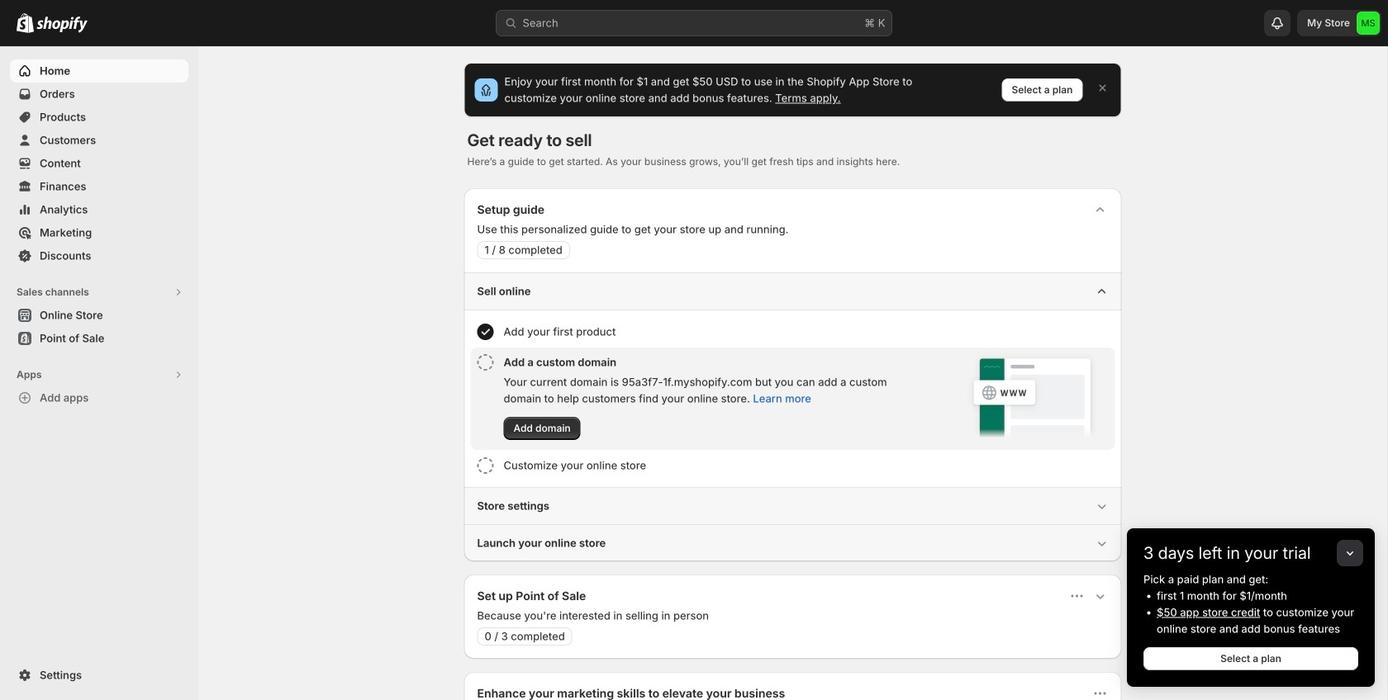 Task type: describe. For each thing, give the bounding box(es) containing it.
shopify image
[[36, 16, 88, 33]]



Task type: locate. For each thing, give the bounding box(es) containing it.
mark customize your online store as done image
[[477, 458, 494, 474]]

customize your online store group
[[471, 451, 1115, 481]]

add a custom domain group
[[471, 348, 1115, 450]]

my store image
[[1357, 12, 1380, 35]]

shopify image
[[17, 13, 34, 33]]

mark add your first product as not done image
[[477, 324, 494, 341]]

setup guide region
[[464, 188, 1122, 562]]

guide categories group
[[464, 273, 1122, 562]]

sell online group
[[464, 273, 1122, 488]]

add your first product group
[[471, 317, 1115, 347]]

mark add a custom domain as done image
[[477, 355, 494, 371]]



Task type: vqa. For each thing, say whether or not it's contained in the screenshot.
the first 3 months for $1/month
no



